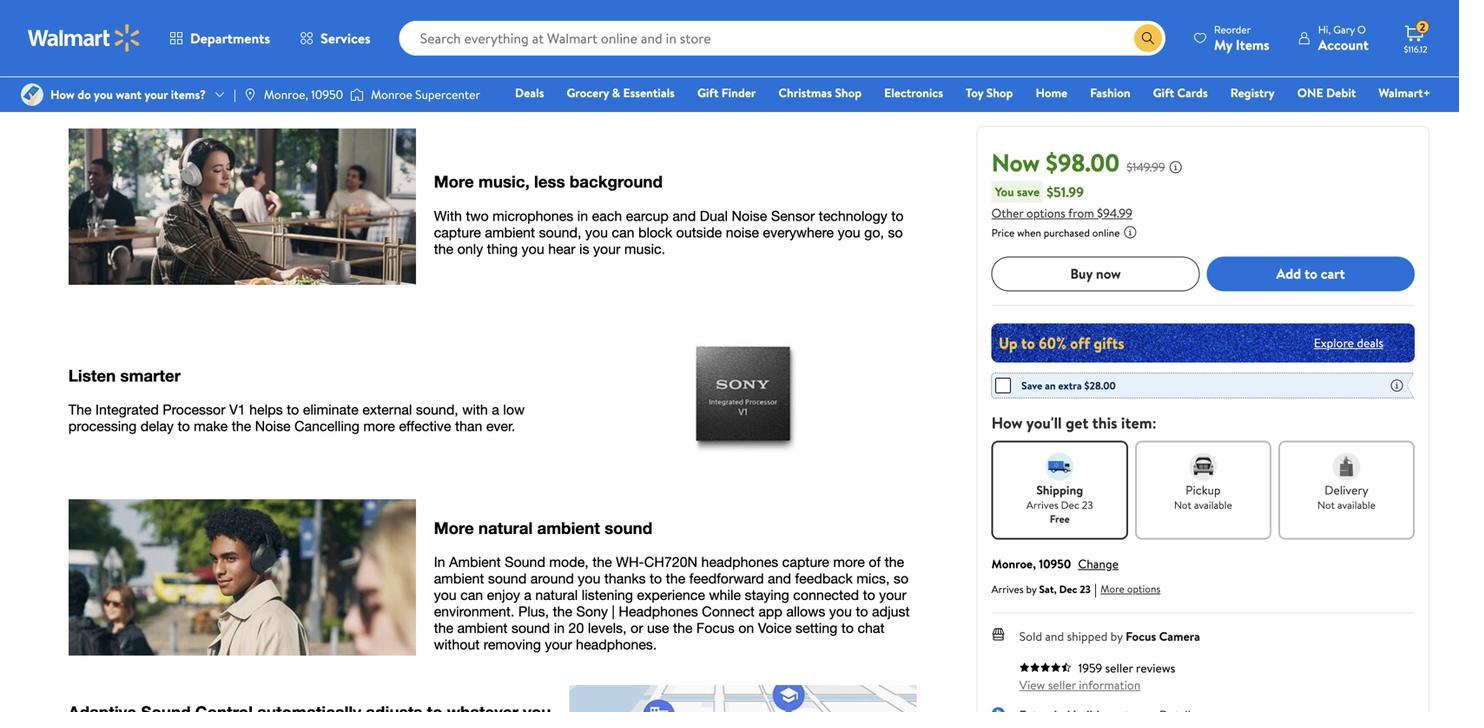 Task type: locate. For each thing, give the bounding box(es) containing it.
delivery not available
[[1318, 481, 1376, 512]]

seller for 1959
[[1105, 660, 1133, 676]]

deals
[[515, 84, 544, 101]]

1 shop from the left
[[835, 84, 862, 101]]

fashion
[[1090, 84, 1131, 101]]

$51.99
[[1047, 182, 1084, 201]]

buy now
[[1071, 264, 1121, 283]]

intent image for shipping image
[[1046, 453, 1074, 481]]

purchased
[[1044, 225, 1090, 240]]

| left more on the right bottom of page
[[1094, 580, 1097, 599]]

seller down 4.267 stars out of 5, based on 1959 seller reviews element
[[1048, 676, 1076, 693]]

0 vertical spatial monroe,
[[264, 86, 308, 103]]

how
[[50, 86, 75, 103], [992, 412, 1023, 434]]

dec inside arrives by sat, dec 23 | more options
[[1059, 582, 1077, 597]]

10950 up sat,
[[1039, 555, 1071, 572]]

toy shop link
[[958, 83, 1021, 102]]

gift left finder
[[698, 84, 719, 101]]

monroe, down services popup button
[[264, 86, 308, 103]]

finder
[[722, 84, 756, 101]]

how for how you'll get this item:
[[992, 412, 1023, 434]]

buy now button
[[992, 256, 1200, 291]]

item:
[[1121, 412, 1157, 434]]

0 horizontal spatial  image
[[21, 83, 43, 106]]

up to sixty percent off deals. shop now. image
[[992, 323, 1415, 362]]

1 horizontal spatial  image
[[350, 86, 364, 103]]

walmart+ link
[[1371, 83, 1439, 102]]

available inside delivery not available
[[1338, 498, 1376, 512]]

 image for how do you want your items?
[[21, 83, 43, 106]]

0 horizontal spatial not
[[1174, 498, 1192, 512]]

 image for monroe supercenter
[[350, 86, 364, 103]]

1 horizontal spatial seller
[[1105, 660, 1133, 676]]

seller
[[1105, 660, 1133, 676], [1048, 676, 1076, 693]]

sold and shipped by focus camera
[[1020, 628, 1200, 645]]

 image left monroe
[[350, 86, 364, 103]]

arrives by sat, dec 23 | more options
[[992, 580, 1161, 599]]

0 vertical spatial 10950
[[311, 86, 343, 103]]

gift inside gift finder link
[[698, 84, 719, 101]]

available down intent image for pickup
[[1194, 498, 1233, 512]]

0 horizontal spatial by
[[1026, 582, 1037, 597]]

save
[[1017, 183, 1040, 200]]

0 vertical spatial arrives
[[1027, 498, 1059, 512]]

1 horizontal spatial available
[[1338, 498, 1376, 512]]

not
[[1174, 498, 1192, 512], [1318, 498, 1335, 512]]

explore deals
[[1314, 334, 1384, 351]]

by inside arrives by sat, dec 23 | more options
[[1026, 582, 1037, 597]]

dec down intent image for shipping
[[1061, 498, 1080, 512]]

 image
[[21, 83, 43, 106], [350, 86, 364, 103]]

shop right the toy
[[987, 84, 1013, 101]]

0 horizontal spatial |
[[234, 86, 236, 103]]

shop for christmas shop
[[835, 84, 862, 101]]

&
[[612, 84, 620, 101]]

0 horizontal spatial arrives
[[992, 582, 1024, 597]]

1 horizontal spatial arrives
[[1027, 498, 1059, 512]]

options up price when purchased online
[[1027, 204, 1066, 221]]

0 vertical spatial how
[[50, 86, 75, 103]]

0 vertical spatial by
[[1026, 582, 1037, 597]]

more
[[1101, 581, 1125, 596]]

1 horizontal spatial 10950
[[1039, 555, 1071, 572]]

0 horizontal spatial gift
[[698, 84, 719, 101]]

cards
[[1177, 84, 1208, 101]]

0 vertical spatial options
[[1027, 204, 1066, 221]]

arrives left sat,
[[992, 582, 1024, 597]]

1 horizontal spatial gift
[[1153, 84, 1175, 101]]

seller for view
[[1048, 676, 1076, 693]]

1 horizontal spatial shop
[[987, 84, 1013, 101]]

now $98.00
[[992, 146, 1120, 179]]

shop right christmas
[[835, 84, 862, 101]]

2 shop from the left
[[987, 84, 1013, 101]]

shipping arrives dec 23 free
[[1027, 481, 1093, 526]]

0 horizontal spatial shop
[[835, 84, 862, 101]]

options inside arrives by sat, dec 23 | more options
[[1127, 581, 1161, 596]]

intent image for delivery image
[[1333, 453, 1361, 481]]

home link
[[1028, 83, 1076, 102]]

by
[[1026, 582, 1037, 597], [1111, 628, 1123, 645]]

grocery & essentials link
[[559, 83, 683, 102]]

shop for toy shop
[[987, 84, 1013, 101]]

one
[[1298, 84, 1324, 101]]

1 horizontal spatial options
[[1127, 581, 1161, 596]]

dec inside shipping arrives dec 23 free
[[1061, 498, 1080, 512]]

23 inside arrives by sat, dec 23 | more options
[[1080, 582, 1091, 597]]

not inside pickup not available
[[1174, 498, 1192, 512]]

you
[[995, 183, 1014, 200]]

0 horizontal spatial options
[[1027, 204, 1066, 221]]

1 vertical spatial arrives
[[992, 582, 1024, 597]]

save an extra $28.00 element
[[996, 377, 1116, 394]]

view seller information
[[1020, 676, 1141, 693]]

gary
[[1334, 22, 1355, 37]]

0 horizontal spatial 10950
[[311, 86, 343, 103]]

items
[[1236, 35, 1270, 54]]

1 vertical spatial options
[[1127, 581, 1161, 596]]

1 vertical spatial 23
[[1080, 582, 1091, 597]]

0 vertical spatial dec
[[1061, 498, 1080, 512]]

available inside pickup not available
[[1194, 498, 1233, 512]]

10950 down services popup button
[[311, 86, 343, 103]]

now
[[1096, 264, 1121, 283]]

23 left more on the right bottom of page
[[1080, 582, 1091, 597]]

christmas shop
[[779, 84, 862, 101]]

monroe, up arrives by sat, dec 23 | more options
[[992, 555, 1036, 572]]

now
[[992, 146, 1040, 179]]

monroe, for monroe, 10950 change
[[992, 555, 1036, 572]]

price
[[992, 225, 1015, 240]]

reviews
[[1136, 660, 1176, 676]]

extra
[[1058, 378, 1082, 393]]

$28.00
[[1085, 378, 1116, 393]]

information
[[1079, 676, 1141, 693]]

$98.00
[[1046, 146, 1120, 179]]

by left sat,
[[1026, 582, 1037, 597]]

arrives inside shipping arrives dec 23 free
[[1027, 498, 1059, 512]]

1 horizontal spatial monroe,
[[992, 555, 1036, 572]]

available for delivery
[[1338, 498, 1376, 512]]

search icon image
[[1141, 31, 1155, 45]]

seller right 1959
[[1105, 660, 1133, 676]]

2 not from the left
[[1318, 498, 1335, 512]]

1 vertical spatial 10950
[[1039, 555, 1071, 572]]

1 horizontal spatial by
[[1111, 628, 1123, 645]]

2 available from the left
[[1338, 498, 1376, 512]]

arrives inside arrives by sat, dec 23 | more options
[[992, 582, 1024, 597]]

hi,
[[1318, 22, 1331, 37]]

 image
[[243, 88, 257, 102]]

by left "focus"
[[1111, 628, 1123, 645]]

your
[[145, 86, 168, 103]]

0 horizontal spatial seller
[[1048, 676, 1076, 693]]

gift inside gift cards link
[[1153, 84, 1175, 101]]

1 horizontal spatial |
[[1094, 580, 1097, 599]]

change button
[[1078, 555, 1119, 572]]

1 horizontal spatial not
[[1318, 498, 1335, 512]]

gift
[[698, 84, 719, 101], [1153, 84, 1175, 101]]

0 horizontal spatial monroe,
[[264, 86, 308, 103]]

arrives down intent image for shipping
[[1027, 498, 1059, 512]]

0 horizontal spatial how
[[50, 86, 75, 103]]

hi, gary o account
[[1318, 22, 1369, 54]]

services
[[321, 29, 371, 48]]

|
[[234, 86, 236, 103], [1094, 580, 1097, 599]]

0 vertical spatial 23
[[1082, 498, 1093, 512]]

1 vertical spatial how
[[992, 412, 1023, 434]]

how do you want your items?
[[50, 86, 206, 103]]

1 vertical spatial monroe,
[[992, 555, 1036, 572]]

0 horizontal spatial available
[[1194, 498, 1233, 512]]

o
[[1358, 22, 1366, 37]]

gift left cards at the right top of page
[[1153, 84, 1175, 101]]

not down intent image for pickup
[[1174, 498, 1192, 512]]

dec right sat,
[[1059, 582, 1077, 597]]

1 not from the left
[[1174, 498, 1192, 512]]

gift cards
[[1153, 84, 1208, 101]]

2 gift from the left
[[1153, 84, 1175, 101]]

not inside delivery not available
[[1318, 498, 1335, 512]]

not down intent image for delivery at the right bottom of page
[[1318, 498, 1335, 512]]

change
[[1078, 555, 1119, 572]]

1 vertical spatial |
[[1094, 580, 1097, 599]]

gift cards link
[[1145, 83, 1216, 102]]

sold
[[1020, 628, 1042, 645]]

1 vertical spatial dec
[[1059, 582, 1077, 597]]

gift for gift finder
[[698, 84, 719, 101]]

4.267 stars out of 5, based on 1959 seller reviews element
[[1020, 662, 1072, 673]]

1 available from the left
[[1194, 498, 1233, 512]]

shop
[[835, 84, 862, 101], [987, 84, 1013, 101]]

available down intent image for delivery at the right bottom of page
[[1338, 498, 1376, 512]]

 image left 'do'
[[21, 83, 43, 106]]

options
[[1027, 204, 1066, 221], [1127, 581, 1161, 596]]

sat,
[[1039, 582, 1057, 597]]

| right items?
[[234, 86, 236, 103]]

online
[[1093, 225, 1120, 240]]

1 horizontal spatial how
[[992, 412, 1023, 434]]

23 right free
[[1082, 498, 1093, 512]]

how left you'll
[[992, 412, 1023, 434]]

how left 'do'
[[50, 86, 75, 103]]

options right more on the right bottom of page
[[1127, 581, 1161, 596]]

save an extra $28.00
[[1022, 378, 1116, 393]]

1 vertical spatial by
[[1111, 628, 1123, 645]]

buy
[[1071, 264, 1093, 283]]

1 gift from the left
[[698, 84, 719, 101]]

monroe,
[[264, 86, 308, 103], [992, 555, 1036, 572]]



Task type: vqa. For each thing, say whether or not it's contained in the screenshot.
FASHION
yes



Task type: describe. For each thing, give the bounding box(es) containing it.
Walmart Site-Wide search field
[[399, 21, 1166, 56]]

10950 for monroe, 10950 change
[[1039, 555, 1071, 572]]

learn more about strikethrough prices image
[[1169, 160, 1183, 174]]

options inside you save $51.99 other options from $94.99
[[1027, 204, 1066, 221]]

gift finder
[[698, 84, 756, 101]]

gift for gift cards
[[1153, 84, 1175, 101]]

add to cart button
[[1207, 256, 1415, 291]]

departments
[[190, 29, 270, 48]]

fashion link
[[1083, 83, 1139, 102]]

items?
[[171, 86, 206, 103]]

$149.99
[[1127, 159, 1166, 175]]

Search search field
[[399, 21, 1166, 56]]

electronics link
[[877, 83, 951, 102]]

walmart image
[[28, 24, 141, 52]]

free
[[1050, 511, 1070, 526]]

how you'll get this item:
[[992, 412, 1157, 434]]

one debit link
[[1290, 83, 1364, 102]]

and
[[1045, 628, 1064, 645]]

monroe supercenter
[[371, 86, 480, 103]]

services button
[[285, 17, 385, 59]]

my
[[1214, 35, 1233, 54]]

want
[[116, 86, 142, 103]]

delivery
[[1325, 481, 1369, 498]]

supercenter
[[415, 86, 480, 103]]

cart
[[1321, 264, 1345, 283]]

23 inside shipping arrives dec 23 free
[[1082, 498, 1093, 512]]

2
[[1420, 20, 1426, 34]]

shipped
[[1067, 628, 1108, 645]]

reorder
[[1214, 22, 1251, 37]]

available for pickup
[[1194, 498, 1233, 512]]

toy shop
[[966, 84, 1013, 101]]

other options from $94.99 button
[[992, 204, 1133, 221]]

price when purchased online
[[992, 225, 1120, 240]]

Save an extra $28.00 checkbox
[[996, 378, 1011, 393]]

debit
[[1327, 84, 1356, 101]]

grocery
[[567, 84, 609, 101]]

christmas shop link
[[771, 83, 870, 102]]

deals link
[[507, 83, 552, 102]]

from
[[1068, 204, 1094, 221]]

intent image for pickup image
[[1190, 453, 1217, 481]]

explore deals link
[[1307, 327, 1391, 358]]

do
[[77, 86, 91, 103]]

save
[[1022, 378, 1043, 393]]

add to cart
[[1277, 264, 1345, 283]]

legal information image
[[1124, 225, 1137, 239]]

0 vertical spatial |
[[234, 86, 236, 103]]

this
[[1093, 412, 1118, 434]]

get
[[1066, 412, 1089, 434]]

you'll
[[1027, 412, 1062, 434]]

to
[[1305, 264, 1318, 283]]

explore
[[1314, 334, 1354, 351]]

1959
[[1079, 660, 1102, 676]]

one debit
[[1298, 84, 1356, 101]]

you
[[94, 86, 113, 103]]

registry
[[1231, 84, 1275, 101]]

more information on savings image
[[1390, 379, 1404, 392]]

not for pickup
[[1174, 498, 1192, 512]]

departments button
[[155, 17, 285, 59]]

account
[[1318, 35, 1369, 54]]

you save $51.99 other options from $94.99
[[992, 182, 1133, 221]]

focus
[[1126, 628, 1156, 645]]

home
[[1036, 84, 1068, 101]]

10950 for monroe, 10950
[[311, 86, 343, 103]]

how for how do you want your items?
[[50, 86, 75, 103]]

grocery & essentials
[[567, 84, 675, 101]]

view seller information link
[[1020, 676, 1141, 693]]

shipping
[[1037, 481, 1083, 498]]

camera
[[1159, 628, 1200, 645]]

monroe
[[371, 86, 412, 103]]

monroe, 10950
[[264, 86, 343, 103]]

reorder my items
[[1214, 22, 1270, 54]]

pickup not available
[[1174, 481, 1233, 512]]

monroe, for monroe, 10950
[[264, 86, 308, 103]]

$116.12
[[1404, 43, 1428, 55]]

gift finder link
[[690, 83, 764, 102]]

walmart+
[[1379, 84, 1431, 101]]

an
[[1045, 378, 1056, 393]]

not for delivery
[[1318, 498, 1335, 512]]

christmas
[[779, 84, 832, 101]]

deals
[[1357, 334, 1384, 351]]

essentials
[[623, 84, 675, 101]]

pickup
[[1186, 481, 1221, 498]]

electronics
[[884, 84, 943, 101]]

view
[[1020, 676, 1045, 693]]



